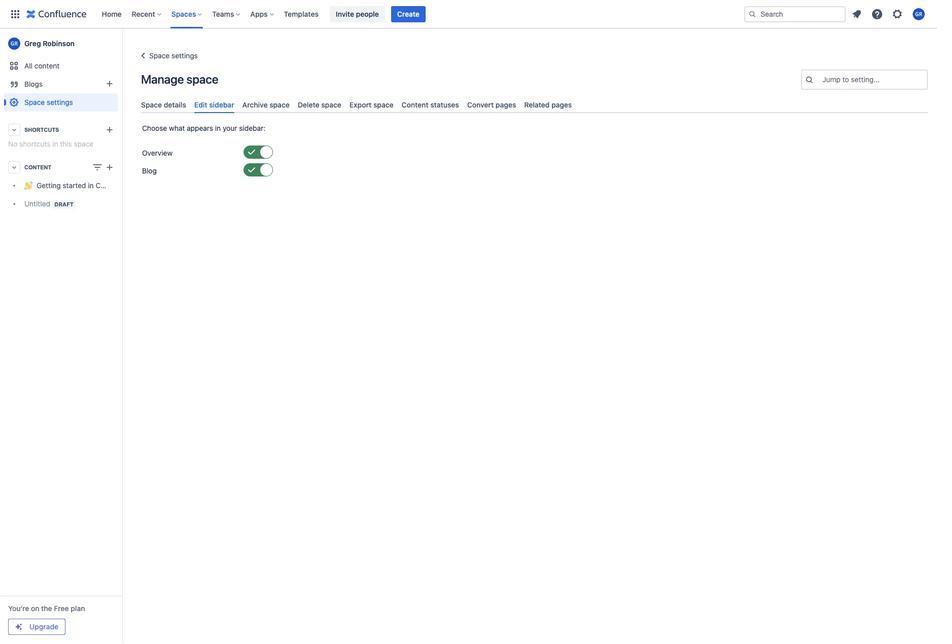 Task type: locate. For each thing, give the bounding box(es) containing it.
spaces button
[[169, 6, 206, 22]]

add shortcut image
[[104, 124, 116, 136]]

space settings link
[[137, 50, 198, 62], [4, 93, 118, 112]]

0 vertical spatial space settings
[[149, 51, 198, 60]]

in left your
[[215, 124, 221, 133]]

space inside "delete space" link
[[322, 101, 342, 109]]

on
[[31, 605, 39, 613]]

tab list
[[137, 96, 933, 113]]

space inside the space element
[[74, 140, 94, 148]]

settings down blogs link
[[47, 98, 73, 107]]

this
[[60, 140, 72, 148]]

banner
[[0, 0, 938, 28]]

all content link
[[4, 57, 118, 75]]

1 horizontal spatial pages
[[552, 101, 572, 109]]

in right the started
[[88, 182, 94, 190]]

recent
[[132, 9, 155, 18]]

tab list containing space details
[[137, 96, 933, 113]]

shortcuts button
[[4, 121, 118, 139]]

space inside space details link
[[141, 101, 162, 109]]

space
[[149, 51, 170, 60], [24, 98, 45, 107], [141, 101, 162, 109]]

in for no shortcuts in this space
[[52, 140, 58, 148]]

all
[[24, 61, 33, 70]]

what
[[169, 124, 185, 133]]

started
[[63, 182, 86, 190]]

space inside export space link
[[374, 101, 394, 109]]

0 horizontal spatial space settings
[[24, 98, 73, 107]]

invite
[[336, 9, 354, 18]]

create link
[[391, 6, 426, 22]]

space up manage
[[149, 51, 170, 60]]

spaces
[[172, 9, 196, 18]]

settings icon image
[[892, 8, 904, 20]]

upgrade
[[29, 623, 58, 632]]

in
[[215, 124, 221, 133], [52, 140, 58, 148], [88, 182, 94, 190]]

content up getting on the left top of the page
[[24, 165, 51, 171]]

related pages
[[525, 101, 572, 109]]

confluence image
[[26, 8, 87, 20], [26, 8, 87, 20]]

space for export space
[[374, 101, 394, 109]]

tree containing getting started in confluence
[[4, 177, 133, 213]]

content
[[402, 101, 429, 109], [24, 165, 51, 171]]

help icon image
[[872, 8, 884, 20]]

recent button
[[129, 6, 165, 22]]

2 pages from the left
[[552, 101, 572, 109]]

space right the this
[[74, 140, 94, 148]]

space right "export"
[[374, 101, 394, 109]]

home link
[[99, 6, 125, 22]]

space right 'archive'
[[270, 101, 290, 109]]

0 horizontal spatial in
[[52, 140, 58, 148]]

0 horizontal spatial settings
[[47, 98, 73, 107]]

space settings link up manage
[[137, 50, 198, 62]]

export
[[350, 101, 372, 109]]

content inside content dropdown button
[[24, 165, 51, 171]]

tree
[[4, 177, 133, 213]]

convert
[[468, 101, 494, 109]]

pages for convert pages
[[496, 101, 517, 109]]

small image
[[248, 148, 256, 157], [261, 148, 269, 157], [248, 166, 256, 174], [261, 166, 269, 174]]

blogs
[[24, 80, 43, 88]]

space settings down blogs link
[[24, 98, 73, 107]]

appears
[[187, 124, 213, 133]]

space right delete
[[322, 101, 342, 109]]

space settings
[[149, 51, 198, 60], [24, 98, 73, 107]]

space details
[[141, 101, 186, 109]]

space settings up manage space
[[149, 51, 198, 60]]

space settings link up shortcuts dropdown button
[[4, 93, 118, 112]]

teams button
[[209, 6, 244, 22]]

archive
[[243, 101, 268, 109]]

space left the "details"
[[141, 101, 162, 109]]

in inside "tree"
[[88, 182, 94, 190]]

2 horizontal spatial in
[[215, 124, 221, 133]]

greg robinson link
[[4, 34, 118, 54]]

settings
[[172, 51, 198, 60], [47, 98, 73, 107]]

blog
[[142, 167, 157, 175]]

pages right convert
[[496, 101, 517, 109]]

pages
[[496, 101, 517, 109], [552, 101, 572, 109]]

tree inside the space element
[[4, 177, 133, 213]]

1 vertical spatial content
[[24, 165, 51, 171]]

space inside archive space link
[[270, 101, 290, 109]]

robinson
[[43, 39, 75, 48]]

untitled draft
[[24, 200, 74, 208]]

1 horizontal spatial content
[[402, 101, 429, 109]]

space
[[187, 72, 219, 86], [270, 101, 290, 109], [322, 101, 342, 109], [374, 101, 394, 109], [74, 140, 94, 148]]

notification icon image
[[852, 8, 864, 20]]

1 vertical spatial space settings
[[24, 98, 73, 107]]

1 horizontal spatial in
[[88, 182, 94, 190]]

plan
[[71, 605, 85, 613]]

0 horizontal spatial pages
[[496, 101, 517, 109]]

1 vertical spatial in
[[52, 140, 58, 148]]

pages right related
[[552, 101, 572, 109]]

jump to setting...
[[823, 75, 881, 84]]

1 vertical spatial settings
[[47, 98, 73, 107]]

0 vertical spatial space settings link
[[137, 50, 198, 62]]

content left statuses
[[402, 101, 429, 109]]

your
[[223, 124, 237, 133]]

content statuses link
[[398, 96, 464, 113]]

0 horizontal spatial content
[[24, 165, 51, 171]]

getting started in confluence link
[[4, 177, 133, 195]]

related
[[525, 101, 550, 109]]

Search field
[[745, 6, 847, 22]]

convert pages
[[468, 101, 517, 109]]

1 horizontal spatial space settings
[[149, 51, 198, 60]]

manage space
[[141, 72, 219, 86]]

all content
[[24, 61, 60, 70]]

content for content
[[24, 165, 51, 171]]

in left the this
[[52, 140, 58, 148]]

1 pages from the left
[[496, 101, 517, 109]]

content inside content statuses link
[[402, 101, 429, 109]]

getting
[[37, 182, 61, 190]]

shortcuts
[[24, 127, 59, 133]]

manage
[[141, 72, 184, 86]]

you're on the free plan
[[8, 605, 85, 613]]

content for content statuses
[[402, 101, 429, 109]]

1 vertical spatial space settings link
[[4, 93, 118, 112]]

the
[[41, 605, 52, 613]]

space up edit
[[187, 72, 219, 86]]

settings up manage space
[[172, 51, 198, 60]]

sidebar:
[[239, 124, 266, 133]]

choose what appears in your sidebar:
[[142, 124, 266, 133]]

2 vertical spatial in
[[88, 182, 94, 190]]

0 vertical spatial content
[[402, 101, 429, 109]]

to
[[843, 75, 850, 84]]

1 horizontal spatial settings
[[172, 51, 198, 60]]

space element
[[0, 28, 133, 644]]



Task type: describe. For each thing, give the bounding box(es) containing it.
0 vertical spatial in
[[215, 124, 221, 133]]

apps
[[251, 9, 268, 18]]

untitled
[[24, 200, 50, 208]]

search image
[[749, 10, 757, 18]]

confluence
[[96, 182, 133, 190]]

greg
[[24, 39, 41, 48]]

teams
[[212, 9, 234, 18]]

templates link
[[281, 6, 322, 22]]

content
[[34, 61, 60, 70]]

invite people button
[[330, 6, 385, 22]]

blogs link
[[4, 75, 118, 93]]

people
[[356, 9, 379, 18]]

content statuses
[[402, 101, 459, 109]]

delete space link
[[294, 96, 346, 113]]

space for archive space
[[270, 101, 290, 109]]

pages for related pages
[[552, 101, 572, 109]]

export space
[[350, 101, 394, 109]]

1 horizontal spatial space settings link
[[137, 50, 198, 62]]

space for manage space
[[187, 72, 219, 86]]

banner containing home
[[0, 0, 938, 28]]

premium image
[[15, 624, 23, 632]]

in for getting started in confluence
[[88, 182, 94, 190]]

edit sidebar
[[194, 101, 234, 109]]

you're
[[8, 605, 29, 613]]

space settings inside the space element
[[24, 98, 73, 107]]

your profile and preferences image
[[914, 8, 926, 20]]

appswitcher icon image
[[9, 8, 21, 20]]

setting...
[[852, 75, 881, 84]]

statuses
[[431, 101, 459, 109]]

jump
[[823, 75, 841, 84]]

export space link
[[346, 96, 398, 113]]

shortcuts
[[19, 140, 50, 148]]

edit sidebar link
[[190, 96, 239, 113]]

delete
[[298, 101, 320, 109]]

space down blogs
[[24, 98, 45, 107]]

free
[[54, 605, 69, 613]]

0 vertical spatial settings
[[172, 51, 198, 60]]

create a page image
[[104, 161, 116, 174]]

settings inside the space element
[[47, 98, 73, 107]]

related pages link
[[521, 96, 577, 113]]

collapse sidebar image
[[111, 34, 133, 54]]

sidebar
[[209, 101, 234, 109]]

draft
[[54, 201, 74, 208]]

create
[[397, 9, 420, 18]]

details
[[164, 101, 186, 109]]

delete space
[[298, 101, 342, 109]]

home
[[102, 9, 122, 18]]

change view image
[[91, 161, 104, 174]]

templates
[[284, 9, 319, 18]]

edit
[[194, 101, 207, 109]]

global element
[[6, 0, 743, 28]]

no
[[8, 140, 17, 148]]

invite people
[[336, 9, 379, 18]]

overview
[[142, 149, 173, 158]]

content button
[[4, 158, 118, 177]]

getting started in confluence
[[37, 182, 133, 190]]

greg robinson
[[24, 39, 75, 48]]

space details link
[[137, 96, 190, 113]]

upgrade button
[[9, 620, 65, 635]]

archive space link
[[239, 96, 294, 113]]

convert pages link
[[464, 96, 521, 113]]

no shortcuts in this space
[[8, 140, 94, 148]]

space for delete space
[[322, 101, 342, 109]]

0 horizontal spatial space settings link
[[4, 93, 118, 112]]

Search settings text field
[[823, 75, 825, 85]]

create a blog image
[[104, 78, 116, 90]]

apps button
[[248, 6, 278, 22]]

choose
[[142, 124, 167, 133]]

archive space
[[243, 101, 290, 109]]



Task type: vqa. For each thing, say whether or not it's contained in the screenshot.
2nd small image from the top of the page
yes



